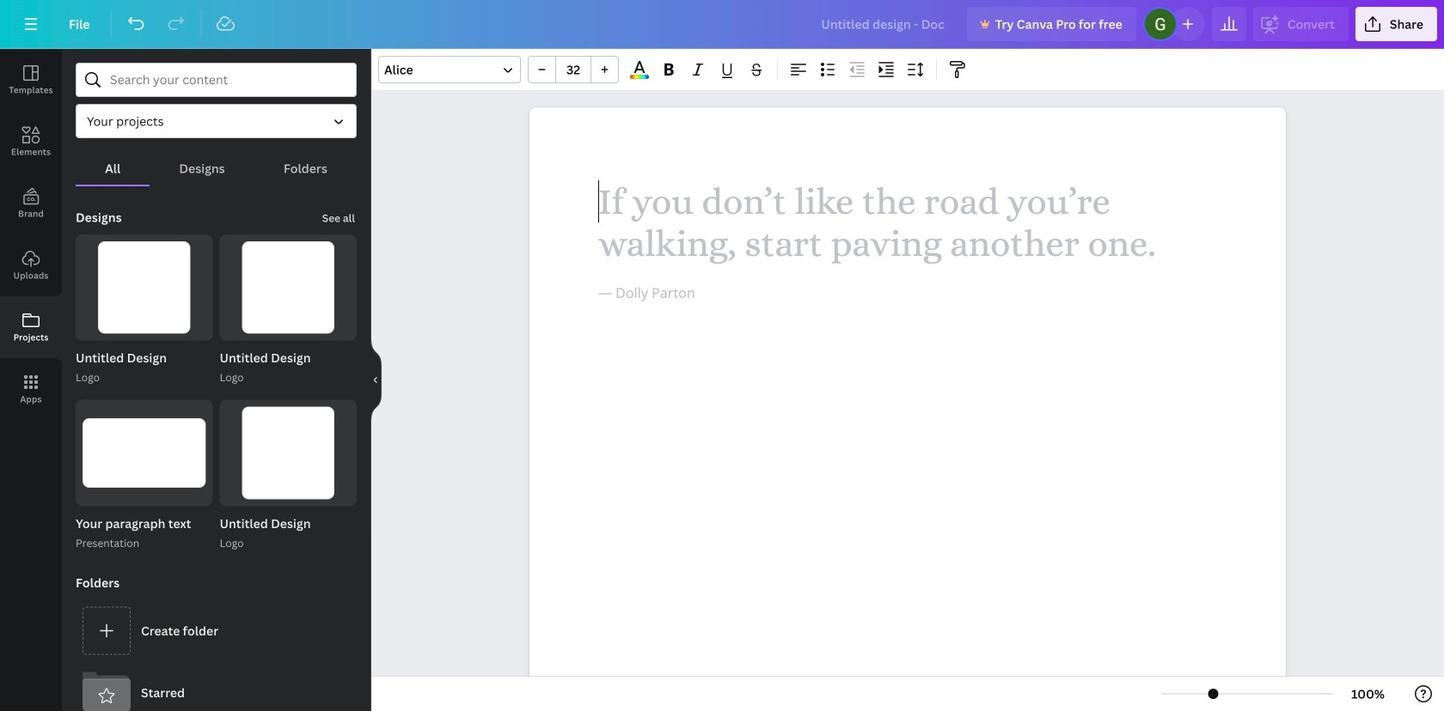 Task type: vqa. For each thing, say whether or not it's contained in the screenshot.
Color range IMAGE
yes



Task type: locate. For each thing, give the bounding box(es) containing it.
Search your content search field
[[110, 64, 346, 96]]

None text field
[[530, 107, 1286, 712]]

color range image
[[630, 75, 649, 79]]

side panel tab list
[[0, 49, 62, 420]]

group
[[528, 56, 619, 83], [76, 235, 213, 387], [76, 235, 213, 341], [220, 235, 357, 387], [220, 235, 357, 341], [76, 400, 213, 552], [76, 400, 213, 507], [220, 400, 357, 552], [220, 400, 357, 507]]



Task type: describe. For each thing, give the bounding box(es) containing it.
– – number field
[[561, 61, 586, 78]]

hide image
[[371, 339, 382, 422]]

Select ownership filter button
[[76, 104, 357, 138]]

main menu bar
[[0, 0, 1444, 49]]

Design title text field
[[808, 7, 960, 41]]

Zoom button
[[1340, 681, 1396, 708]]



